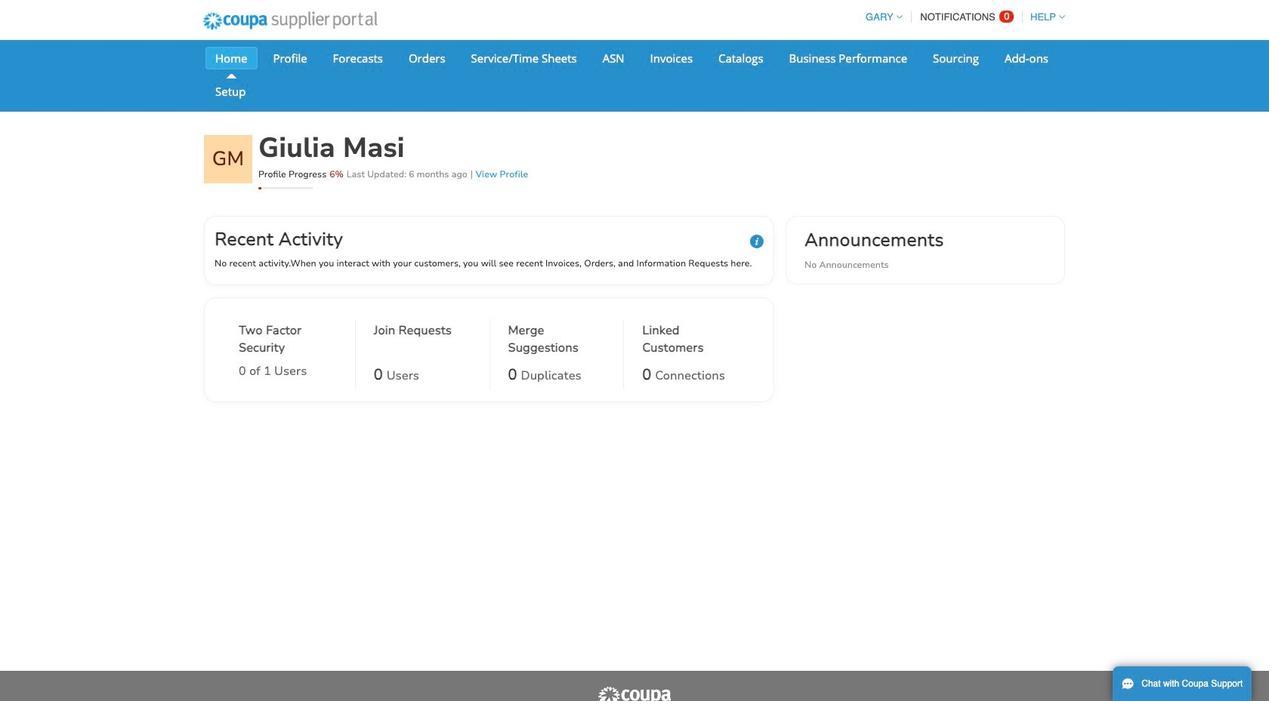 Task type: locate. For each thing, give the bounding box(es) containing it.
0 horizontal spatial coupa supplier portal image
[[193, 2, 387, 40]]

0 vertical spatial coupa supplier portal image
[[193, 2, 387, 40]]

additional information image
[[750, 235, 764, 249]]

1 vertical spatial coupa supplier portal image
[[597, 687, 672, 702]]

coupa supplier portal image
[[193, 2, 387, 40], [597, 687, 672, 702]]

navigation
[[859, 2, 1065, 32]]



Task type: vqa. For each thing, say whether or not it's contained in the screenshot.
the top Coupa Supplier Portal image
yes



Task type: describe. For each thing, give the bounding box(es) containing it.
gm image
[[204, 135, 252, 184]]

1 horizontal spatial coupa supplier portal image
[[597, 687, 672, 702]]



